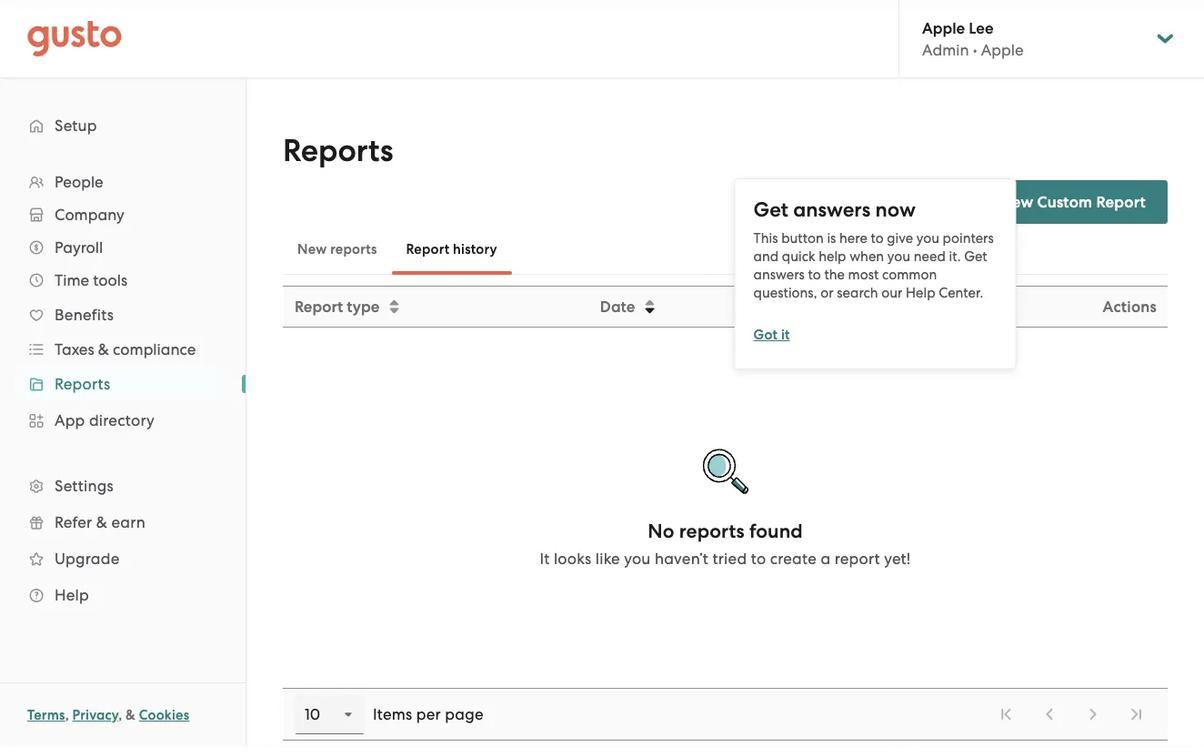 Task type: locate. For each thing, give the bounding box(es) containing it.
this
[[754, 230, 778, 246]]

app directory link
[[18, 404, 228, 437]]

0 vertical spatial reports
[[283, 132, 394, 169]]

setup link
[[18, 109, 228, 142]]

2 vertical spatial report
[[295, 297, 343, 316]]

2 horizontal spatial report
[[1097, 192, 1147, 211]]

new inside "link"
[[1000, 192, 1034, 211]]

1 vertical spatial new
[[298, 241, 327, 258]]

new inside "button"
[[298, 241, 327, 258]]

here
[[840, 230, 868, 246]]

when
[[850, 248, 885, 264]]

0 vertical spatial to
[[871, 230, 884, 246]]

1 vertical spatial reports
[[680, 520, 745, 543]]

1 vertical spatial help
[[55, 586, 89, 604]]

got
[[754, 326, 778, 343]]

1 horizontal spatial reports
[[283, 132, 394, 169]]

, left "cookies"
[[118, 707, 122, 723]]

0 vertical spatial you
[[917, 230, 940, 246]]

0 vertical spatial &
[[98, 340, 109, 359]]

to
[[871, 230, 884, 246], [809, 266, 821, 282], [751, 550, 767, 568]]

1 vertical spatial reports
[[55, 375, 111, 393]]

create
[[771, 550, 817, 568]]

0 horizontal spatial reports
[[55, 375, 111, 393]]

report left history
[[406, 241, 450, 258]]

help down common
[[906, 285, 936, 301]]

list for gusto navigation element
[[0, 166, 246, 613]]

0 vertical spatial get
[[754, 197, 789, 221]]

refer & earn
[[55, 513, 146, 531]]

help
[[819, 248, 847, 264]]

report left type
[[295, 297, 343, 316]]

0 horizontal spatial report
[[295, 297, 343, 316]]

report right custom
[[1097, 192, 1147, 211]]

0 vertical spatial new
[[1000, 192, 1034, 211]]

payroll
[[55, 238, 103, 257]]

& left cookies button
[[126, 707, 136, 723]]

0 horizontal spatial new
[[298, 241, 327, 258]]

to right "tried"
[[751, 550, 767, 568]]

2 horizontal spatial you
[[917, 230, 940, 246]]

1 horizontal spatial get
[[965, 248, 988, 264]]

new
[[1000, 192, 1034, 211], [298, 241, 327, 258]]

1 horizontal spatial new
[[1000, 192, 1034, 211]]

0 vertical spatial answers
[[794, 197, 871, 221]]

upgrade
[[55, 550, 120, 568]]

help down upgrade
[[55, 586, 89, 604]]

get up this
[[754, 197, 789, 221]]

report inside new custom report "link"
[[1097, 192, 1147, 211]]

like
[[596, 550, 620, 568]]

1 horizontal spatial ,
[[118, 707, 122, 723]]

give
[[888, 230, 914, 246]]

0 horizontal spatial to
[[751, 550, 767, 568]]

get down "pointers" at the right of page
[[965, 248, 988, 264]]

terms
[[27, 707, 65, 723]]

the
[[825, 266, 845, 282]]

taxes & compliance button
[[18, 333, 228, 366]]

1 vertical spatial you
[[888, 248, 911, 264]]

no
[[648, 520, 675, 543]]

0 horizontal spatial list
[[0, 166, 246, 613]]

need
[[914, 248, 946, 264]]

2 horizontal spatial to
[[871, 230, 884, 246]]

setup
[[55, 116, 97, 135]]

admin
[[923, 41, 970, 59]]

0 horizontal spatial you
[[624, 550, 651, 568]]

list inside report history table element
[[986, 694, 1158, 734]]

1 vertical spatial report
[[406, 241, 450, 258]]

1 horizontal spatial report
[[406, 241, 450, 258]]

privacy link
[[72, 707, 118, 723]]

, left privacy
[[65, 707, 69, 723]]

or
[[821, 285, 834, 301]]

payroll button
[[18, 231, 228, 264]]

gusto navigation element
[[0, 78, 246, 642]]

report history table element
[[283, 688, 1168, 741]]

apple
[[923, 18, 966, 37], [982, 41, 1024, 59]]

common
[[883, 266, 938, 282]]

report inside report history button
[[406, 241, 450, 258]]

answers
[[794, 197, 871, 221], [754, 266, 805, 282]]

help
[[906, 285, 936, 301], [55, 586, 89, 604]]

type
[[347, 297, 380, 316]]

list
[[0, 166, 246, 613], [986, 694, 1158, 734]]

haven't
[[655, 550, 709, 568]]

0 vertical spatial help
[[906, 285, 936, 301]]

center.
[[939, 285, 984, 301]]

you up the need
[[917, 230, 940, 246]]

refer & earn link
[[18, 506, 228, 539]]

taxes
[[55, 340, 94, 359]]

1 vertical spatial to
[[809, 266, 821, 282]]

is
[[828, 230, 837, 246]]

new for new reports
[[298, 241, 327, 258]]

0 horizontal spatial ,
[[65, 707, 69, 723]]

1 horizontal spatial help
[[906, 285, 936, 301]]

status
[[789, 297, 835, 316]]

benefits
[[55, 306, 114, 324]]

report history
[[406, 241, 498, 258]]

report for history
[[406, 241, 450, 258]]

0 vertical spatial reports
[[330, 241, 377, 258]]

questions,
[[754, 285, 818, 301]]

reports inside "button"
[[330, 241, 377, 258]]

time
[[55, 271, 89, 289]]

to up when
[[871, 230, 884, 246]]

& right taxes
[[98, 340, 109, 359]]

report history button
[[392, 228, 512, 271]]

0 vertical spatial report
[[1097, 192, 1147, 211]]

& left earn
[[96, 513, 107, 531]]

earn
[[111, 513, 146, 531]]

company
[[55, 206, 124, 224]]

0 horizontal spatial get
[[754, 197, 789, 221]]

0 horizontal spatial help
[[55, 586, 89, 604]]

answers up is
[[794, 197, 871, 221]]

2 vertical spatial you
[[624, 550, 651, 568]]

new up report type
[[298, 241, 327, 258]]

apple lee admin • apple
[[923, 18, 1024, 59]]

people button
[[18, 166, 228, 198]]

1 horizontal spatial reports
[[680, 520, 745, 543]]

apple up admin
[[923, 18, 966, 37]]

to left the
[[809, 266, 821, 282]]

you
[[917, 230, 940, 246], [888, 248, 911, 264], [624, 550, 651, 568]]

page
[[445, 705, 484, 723]]

reports link
[[18, 368, 228, 400]]

1 vertical spatial &
[[96, 513, 107, 531]]

0 vertical spatial list
[[0, 166, 246, 613]]

0 vertical spatial apple
[[923, 18, 966, 37]]

reports inside 'no reports found it looks like you haven't tried to create a report yet!'
[[680, 520, 745, 543]]

0 horizontal spatial apple
[[923, 18, 966, 37]]

taxes & compliance
[[55, 340, 196, 359]]

terms , privacy , & cookies
[[27, 707, 190, 723]]

apple right •
[[982, 41, 1024, 59]]

company button
[[18, 198, 228, 231]]

report inside the 'report type' button
[[295, 297, 343, 316]]

& for earn
[[96, 513, 107, 531]]

you down the give at the top of the page
[[888, 248, 911, 264]]

1 horizontal spatial apple
[[982, 41, 1024, 59]]

you right like
[[624, 550, 651, 568]]

no reports found it looks like you haven't tried to create a report yet!
[[540, 520, 911, 568]]

reports up "tried"
[[680, 520, 745, 543]]

1 horizontal spatial list
[[986, 694, 1158, 734]]

get
[[754, 197, 789, 221], [965, 248, 988, 264]]

and
[[754, 248, 779, 264]]

report type
[[295, 297, 380, 316]]

to inside 'no reports found it looks like you haven't tried to create a report yet!'
[[751, 550, 767, 568]]

list containing people
[[0, 166, 246, 613]]

most
[[849, 266, 879, 282]]

reports for no
[[680, 520, 745, 543]]

1 vertical spatial list
[[986, 694, 1158, 734]]

answers up questions, at the top of page
[[754, 266, 805, 282]]

report
[[1097, 192, 1147, 211], [406, 241, 450, 258], [295, 297, 343, 316]]

reports
[[283, 132, 394, 169], [55, 375, 111, 393]]

reports up type
[[330, 241, 377, 258]]

1 vertical spatial apple
[[982, 41, 1024, 59]]

now
[[876, 197, 916, 221]]

&
[[98, 340, 109, 359], [96, 513, 107, 531], [126, 707, 136, 723]]

•
[[973, 41, 978, 59]]

date
[[600, 297, 636, 316]]

& inside dropdown button
[[98, 340, 109, 359]]

2 vertical spatial to
[[751, 550, 767, 568]]

new left custom
[[1000, 192, 1034, 211]]

0 horizontal spatial reports
[[330, 241, 377, 258]]



Task type: describe. For each thing, give the bounding box(es) containing it.
pointers
[[943, 230, 994, 246]]

our
[[882, 285, 903, 301]]

history
[[453, 241, 498, 258]]

refer
[[55, 513, 92, 531]]

help link
[[18, 579, 228, 612]]

items
[[373, 705, 413, 723]]

per
[[417, 705, 441, 723]]

time tools button
[[18, 264, 228, 297]]

help inside get answers now this button is here to give you pointers and quick help when you need it. get answers to the most common questions, or search our help center.
[[906, 285, 936, 301]]

button
[[782, 230, 824, 246]]

time tools
[[55, 271, 128, 289]]

& for compliance
[[98, 340, 109, 359]]

date button
[[590, 288, 777, 326]]

it
[[540, 550, 550, 568]]

1 , from the left
[[65, 707, 69, 723]]

faqs button
[[876, 191, 935, 213]]

yet!
[[885, 550, 911, 568]]

got it
[[754, 326, 791, 343]]

cookies
[[139, 707, 190, 723]]

got it button
[[754, 324, 791, 346]]

1 vertical spatial get
[[965, 248, 988, 264]]

search
[[837, 285, 879, 301]]

2 vertical spatial &
[[126, 707, 136, 723]]

list for report history table element
[[986, 694, 1158, 734]]

faqs
[[898, 193, 935, 211]]

people
[[55, 173, 103, 191]]

reports inside gusto navigation element
[[55, 375, 111, 393]]

a
[[821, 550, 831, 568]]

app directory
[[55, 411, 155, 430]]

found
[[750, 520, 803, 543]]

report
[[835, 550, 881, 568]]

report type button
[[284, 288, 588, 326]]

1 horizontal spatial you
[[888, 248, 911, 264]]

new custom report link
[[957, 180, 1168, 224]]

new reports button
[[283, 228, 392, 271]]

help inside gusto navigation element
[[55, 586, 89, 604]]

directory
[[89, 411, 155, 430]]

actions
[[1103, 297, 1158, 316]]

1 horizontal spatial to
[[809, 266, 821, 282]]

terms link
[[27, 707, 65, 723]]

app
[[55, 411, 85, 430]]

items per page
[[373, 705, 484, 723]]

1 vertical spatial answers
[[754, 266, 805, 282]]

quick
[[782, 248, 816, 264]]

new for new custom report
[[1000, 192, 1034, 211]]

cookies button
[[139, 704, 190, 726]]

settings link
[[18, 470, 228, 502]]

tools
[[93, 271, 128, 289]]

get answers now this button is here to give you pointers and quick help when you need it. get answers to the most common questions, or search our help center.
[[754, 197, 994, 301]]

compliance
[[113, 340, 196, 359]]

tried
[[713, 550, 747, 568]]

looks
[[554, 550, 592, 568]]

custom
[[1038, 192, 1093, 211]]

report history tab panel
[[283, 286, 1168, 741]]

benefits link
[[18, 298, 228, 331]]

new reports
[[298, 241, 377, 258]]

it.
[[950, 248, 961, 264]]

settings
[[55, 477, 114, 495]]

it
[[782, 326, 791, 343]]

privacy
[[72, 707, 118, 723]]

reports for new
[[330, 241, 377, 258]]

upgrade link
[[18, 542, 228, 575]]

report for type
[[295, 297, 343, 316]]

lee
[[970, 18, 994, 37]]

reports tab list
[[283, 224, 1168, 275]]

new custom report
[[1000, 192, 1147, 211]]

home image
[[27, 20, 122, 57]]

you inside 'no reports found it looks like you haven't tried to create a report yet!'
[[624, 550, 651, 568]]

status button
[[778, 288, 989, 326]]

2 , from the left
[[118, 707, 122, 723]]



Task type: vqa. For each thing, say whether or not it's contained in the screenshot.
can to the right
no



